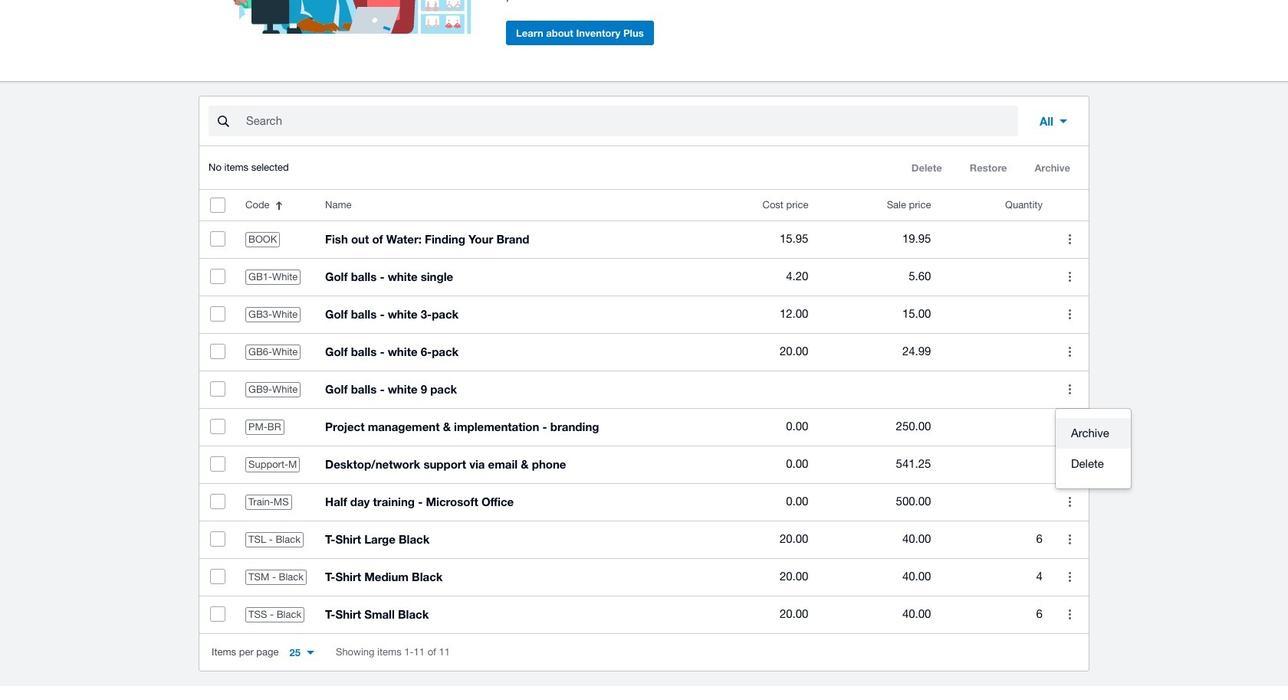 Task type: locate. For each thing, give the bounding box(es) containing it.
2 actions image from the top
[[1055, 261, 1086, 292]]

list of items with cost price, sale price and quantity element
[[199, 190, 1089, 634]]

list box
[[1056, 409, 1131, 489]]

actions image
[[1055, 224, 1086, 255], [1055, 261, 1086, 292], [1055, 524, 1086, 555], [1055, 562, 1086, 593]]

2 actions image from the top
[[1055, 337, 1086, 367]]

Search search field
[[245, 107, 1018, 136]]

group
[[1056, 409, 1131, 489]]

1 actions image from the top
[[1055, 224, 1086, 255]]

actions image
[[1055, 299, 1086, 330], [1055, 337, 1086, 367], [1055, 374, 1086, 405], [1055, 487, 1086, 518], [1055, 600, 1086, 630]]



Task type: describe. For each thing, give the bounding box(es) containing it.
3 actions image from the top
[[1055, 374, 1086, 405]]

4 actions image from the top
[[1055, 562, 1086, 593]]

5 actions image from the top
[[1055, 600, 1086, 630]]

1 actions image from the top
[[1055, 299, 1086, 330]]

3 actions image from the top
[[1055, 524, 1086, 555]]

4 actions image from the top
[[1055, 487, 1086, 518]]

introducing xero inventory plus image
[[199, 0, 506, 57]]



Task type: vqa. For each thing, say whether or not it's contained in the screenshot.
"List of items with cost price, sale price and quantity" element
yes



